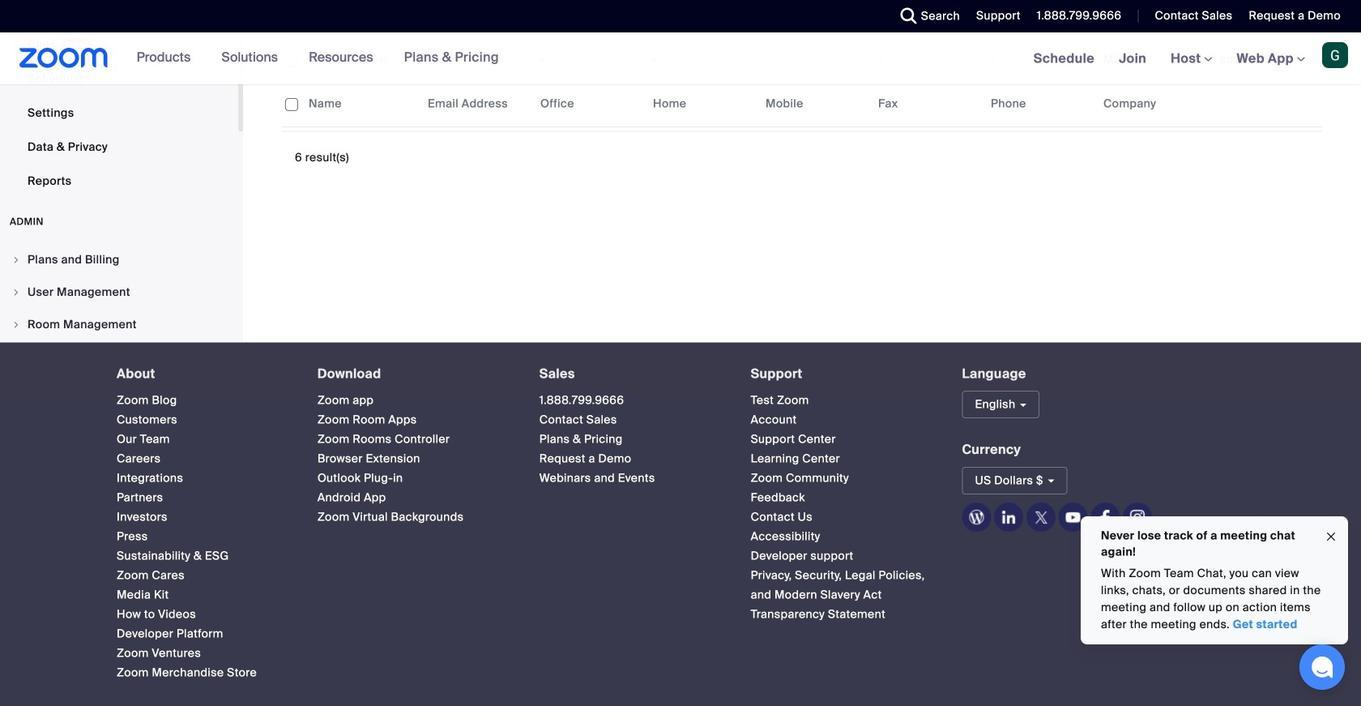 Task type: describe. For each thing, give the bounding box(es) containing it.
product information navigation
[[108, 32, 511, 84]]

right image for third menu item from the bottom
[[11, 287, 21, 297]]

3 heading from the left
[[540, 367, 722, 381]]

right image
[[11, 320, 21, 330]]

close image
[[1325, 528, 1338, 546]]

meetings navigation
[[1022, 32, 1362, 86]]

profile picture image
[[1323, 42, 1349, 68]]

zoom logo image
[[19, 48, 108, 68]]

open chat image
[[1312, 656, 1334, 679]]

4 heading from the left
[[751, 367, 933, 381]]

admin menu menu
[[0, 244, 238, 471]]

personal menu menu
[[0, 0, 238, 199]]



Task type: vqa. For each thing, say whether or not it's contained in the screenshot.
Essential related to Cloud Storage 10GB
no



Task type: locate. For each thing, give the bounding box(es) containing it.
2 heading from the left
[[318, 367, 510, 381]]

right image
[[11, 255, 21, 265], [11, 287, 21, 297]]

0 vertical spatial right image
[[11, 255, 21, 265]]

right image for first menu item from the top
[[11, 255, 21, 265]]

1 heading from the left
[[117, 367, 288, 381]]

3 menu item from the top
[[0, 309, 238, 340]]

1 vertical spatial right image
[[11, 287, 21, 297]]

menu item
[[0, 244, 238, 275], [0, 277, 238, 308], [0, 309, 238, 340], [0, 342, 238, 373]]

2 right image from the top
[[11, 287, 21, 297]]

1 right image from the top
[[11, 255, 21, 265]]

banner
[[0, 32, 1362, 86]]

4 menu item from the top
[[0, 342, 238, 373]]

cell
[[302, 0, 422, 28], [422, 0, 534, 28], [534, 0, 647, 28], [647, 0, 760, 28], [760, 0, 872, 28], [872, 0, 985, 28], [985, 0, 1098, 28], [1098, 0, 1210, 28], [285, 6, 298, 19], [302, 43, 422, 76], [422, 43, 534, 76], [534, 43, 647, 76], [647, 43, 760, 76], [760, 43, 872, 76], [872, 43, 985, 76], [985, 43, 1098, 76], [1098, 43, 1210, 76], [1210, 84, 1323, 132], [302, 91, 422, 124], [422, 91, 534, 124], [534, 91, 647, 124], [647, 91, 760, 124], [760, 91, 872, 124], [872, 91, 985, 124], [985, 91, 1098, 124], [1098, 91, 1210, 124]]

heading
[[117, 367, 288, 381], [318, 367, 510, 381], [540, 367, 722, 381], [751, 367, 933, 381]]

1 menu item from the top
[[0, 244, 238, 275]]

2 menu item from the top
[[0, 277, 238, 308]]



